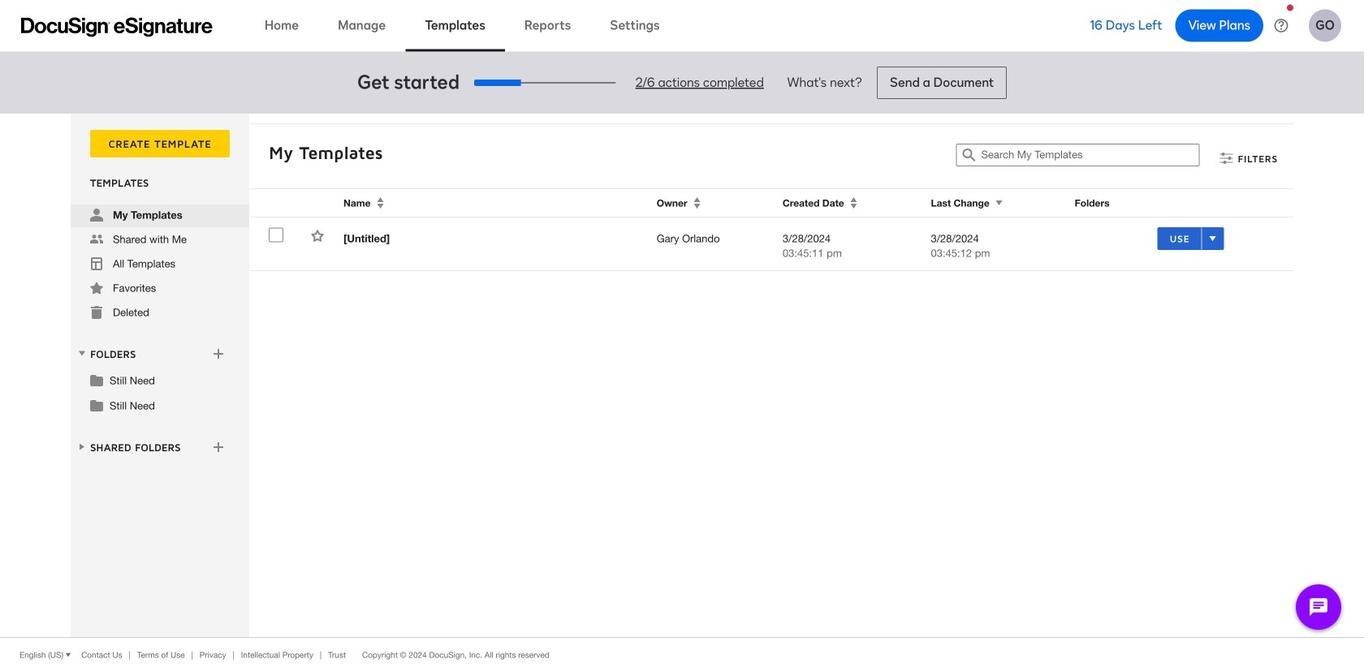 Task type: vqa. For each thing, say whether or not it's contained in the screenshot.
the inbox 'icon'
no



Task type: describe. For each thing, give the bounding box(es) containing it.
folder image
[[90, 374, 103, 387]]

star filled image
[[90, 282, 103, 295]]



Task type: locate. For each thing, give the bounding box(es) containing it.
Search My Templates text field
[[981, 145, 1199, 166]]

shared image
[[90, 233, 103, 246]]

folder image
[[90, 399, 103, 412]]

templates image
[[90, 257, 103, 270]]

user image
[[90, 209, 103, 222]]

view shared folders image
[[76, 440, 89, 453]]

view folders image
[[76, 347, 89, 360]]

more info region
[[0, 637, 1364, 672]]

docusign esignature image
[[21, 17, 213, 37]]

add [untitled] to favorites image
[[311, 229, 324, 242]]

trash image
[[90, 306, 103, 319]]



